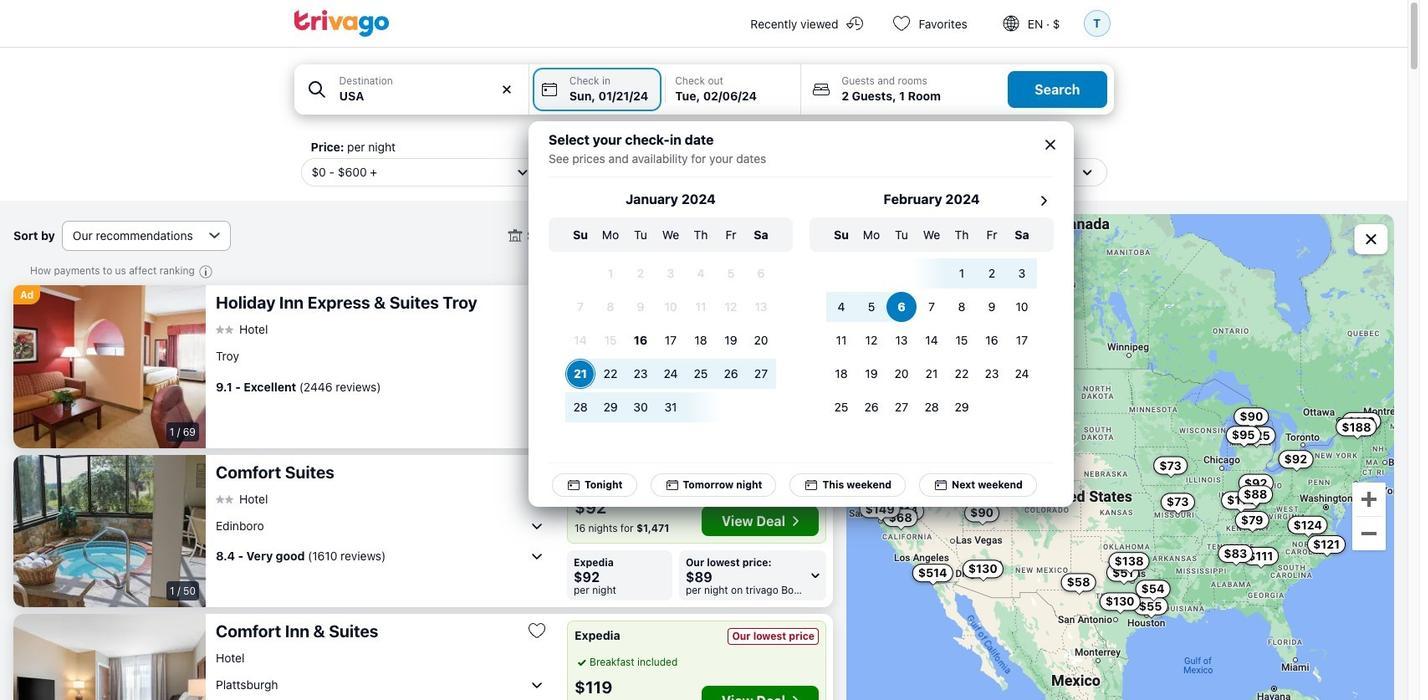 Task type: locate. For each thing, give the bounding box(es) containing it.
trivago logo image
[[294, 10, 389, 37]]

comfort suites, (edinboro, usa) image
[[13, 455, 206, 607]]

next image
[[1034, 190, 1054, 210]]

comfort inn & suites, (plattsburgh, usa) image
[[13, 614, 206, 700]]

None field
[[294, 64, 529, 115]]



Task type: vqa. For each thing, say whether or not it's contained in the screenshot.
'Deal' associated with $40
no



Task type: describe. For each thing, give the bounding box(es) containing it.
Where to? search field
[[339, 87, 519, 105]]

holiday inn express & suites troy, (troy, usa) image
[[13, 285, 206, 448]]

holiday inn express image
[[575, 401, 645, 425]]

map region
[[847, 214, 1395, 700]]

clear image
[[499, 82, 514, 97]]



